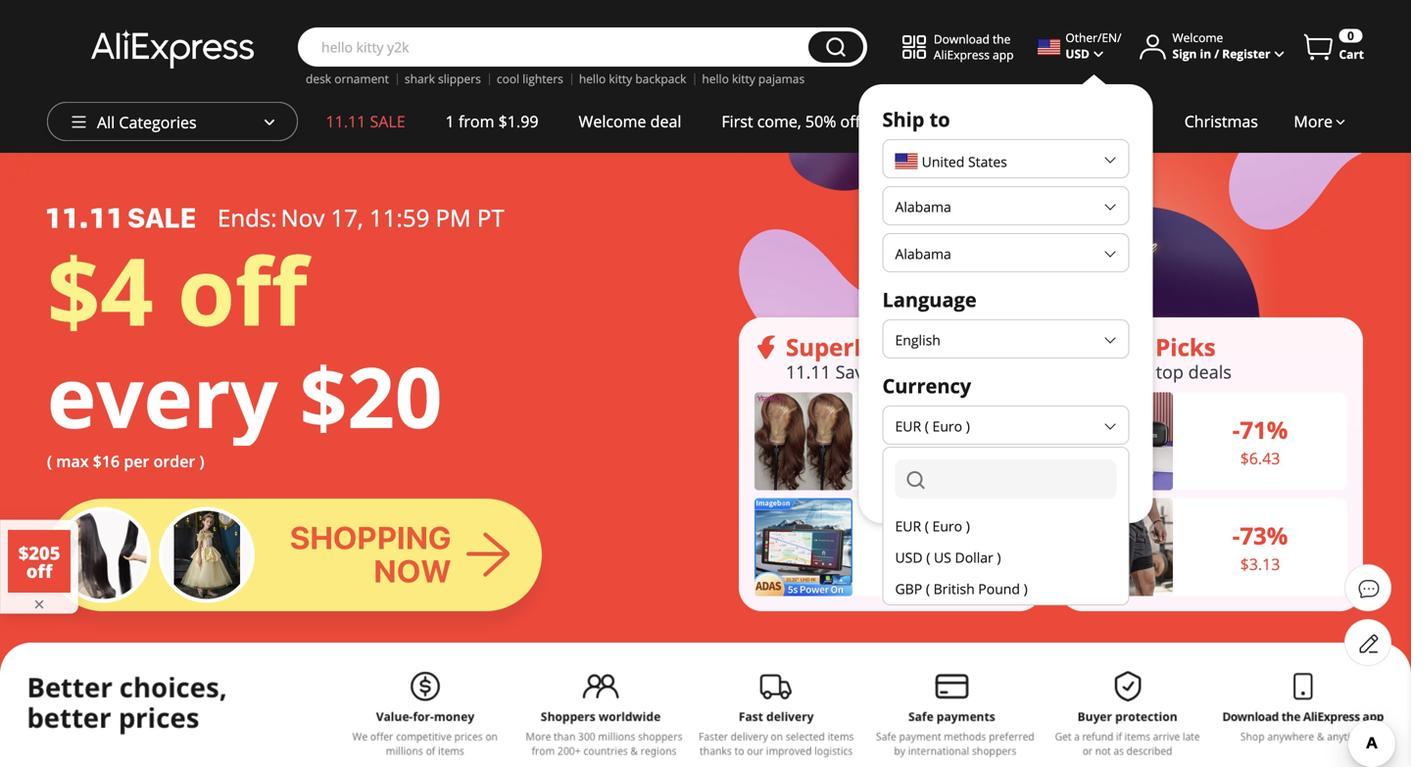Task type: locate. For each thing, give the bounding box(es) containing it.
1 vertical spatial welcome
[[579, 111, 647, 132]]

usd left en
[[1066, 45, 1090, 62]]

/ for en
[[1118, 29, 1122, 45]]

1 vertical spatial -
[[1233, 520, 1240, 552]]

other/
[[1066, 29, 1102, 45]]

off
[[841, 111, 861, 132], [178, 226, 307, 353]]

11.11 left "save"
[[786, 360, 831, 384]]

dollar
[[955, 548, 994, 567]]

( left max
[[47, 451, 52, 472]]

desk ornament link
[[306, 71, 389, 87]]

nov
[[281, 202, 325, 234]]

ends: nov 17, 11:59 pm pt
[[218, 202, 505, 234]]

1 vertical spatial off
[[178, 226, 307, 353]]

0 horizontal spatial welcome
[[579, 111, 647, 132]]

0 vertical spatial eur ( euro )
[[896, 417, 970, 436]]

icon image
[[755, 336, 778, 359], [1075, 336, 1099, 359]]

0 vertical spatial usd
[[1066, 45, 1090, 62]]

cool lighters link
[[497, 71, 564, 87]]

11.11 left sale
[[326, 111, 366, 132]]

(
[[925, 417, 929, 436], [47, 451, 52, 472], [925, 517, 929, 536], [927, 548, 931, 567], [926, 580, 930, 598]]

kitty
[[609, 71, 633, 87], [732, 71, 756, 87]]

euro down currency at the right
[[933, 417, 963, 436]]

1 vertical spatial alabama
[[896, 245, 952, 263]]

0 cart
[[1340, 27, 1365, 62]]

None field
[[896, 460, 1117, 499]]

icon image left superdeals
[[755, 336, 778, 359]]

christmas link
[[1165, 102, 1279, 141]]

1 vertical spatial eur ( euro )
[[896, 517, 970, 536]]

usd up gbp
[[896, 548, 923, 567]]

1 horizontal spatial 11.11
[[786, 360, 831, 384]]

- inside -71% $6.43
[[1233, 414, 1240, 446]]

2 eur from the top
[[896, 517, 922, 536]]

welcome down hello kitty backpack link at the top left of page
[[579, 111, 647, 132]]

0 horizontal spatial hello
[[579, 71, 606, 87]]

) right order
[[199, 451, 204, 472]]

sign in / register
[[1173, 45, 1271, 62]]

ornament
[[335, 71, 389, 87]]

ends:
[[218, 202, 277, 234]]

2 kitty from the left
[[732, 71, 756, 87]]

welcome for welcome deal
[[579, 111, 647, 132]]

0 vertical spatial off
[[841, 111, 861, 132]]

in
[[1200, 45, 1212, 62]]

all categories
[[97, 112, 197, 133]]

pt
[[477, 202, 505, 234]]

max
[[56, 451, 89, 472]]

welcome up christmas
[[1173, 29, 1224, 45]]

to
[[930, 106, 951, 133]]

eur ( euro ) up us
[[896, 517, 970, 536]]

-
[[1233, 414, 1240, 446], [1233, 520, 1240, 552]]

2 icon image from the left
[[1075, 336, 1099, 359]]

1 alabama from the top
[[896, 198, 952, 216]]

None button
[[809, 31, 864, 63]]

usd
[[1066, 45, 1090, 62], [896, 548, 923, 567]]

/
[[1118, 29, 1122, 45], [1215, 45, 1220, 62]]

eur ( euro ) down currency at the right
[[896, 417, 970, 436]]

) right $57.84
[[966, 517, 970, 536]]

eur ( euro )
[[896, 417, 970, 436], [896, 517, 970, 536]]

2 hello from the left
[[702, 71, 729, 87]]

$20
[[300, 339, 443, 453]]

hello
[[579, 71, 606, 87], [702, 71, 729, 87]]

11.11 save big
[[786, 360, 904, 384]]

alabama up language at right top
[[896, 245, 952, 263]]

pop picture image
[[8, 530, 71, 593]]

1 vertical spatial euro
[[933, 517, 963, 536]]

1 horizontal spatial usd
[[1066, 45, 1090, 62]]

hello for hello kitty pajamas
[[702, 71, 729, 87]]

ship
[[883, 106, 925, 133]]

11.11 left top
[[1107, 360, 1152, 384]]

1 horizontal spatial off
[[841, 111, 861, 132]]

2 horizontal spatial 11.11
[[1107, 360, 1152, 384]]

hello down hello kitty y2k text box
[[579, 71, 606, 87]]

other/ en /
[[1066, 29, 1122, 45]]

kitty left pajamas
[[732, 71, 756, 87]]

euro
[[933, 417, 963, 436], [933, 517, 963, 536]]

kitty left backpack
[[609, 71, 633, 87]]

)
[[966, 417, 970, 436], [199, 451, 204, 472], [966, 517, 970, 536], [997, 548, 1001, 567], [1024, 580, 1028, 598]]

welcome deal
[[579, 111, 682, 132]]

cool
[[497, 71, 520, 87]]

top
[[1156, 360, 1184, 384]]

1 horizontal spatial welcome
[[1173, 29, 1224, 45]]

alabama down united
[[896, 198, 952, 216]]

1 hello from the left
[[579, 71, 606, 87]]

1 horizontal spatial kitty
[[732, 71, 756, 87]]

- inside -73% $3.13
[[1233, 520, 1240, 552]]

first come, 50% off
[[722, 111, 861, 132]]

shark
[[405, 71, 435, 87]]

73%
[[1240, 520, 1289, 552]]

hello for hello kitty backpack
[[579, 71, 606, 87]]

) right pound
[[1024, 580, 1028, 598]]

all
[[97, 112, 115, 133]]

kitty for pajamas
[[732, 71, 756, 87]]

1 horizontal spatial icon image
[[1075, 336, 1099, 359]]

0 horizontal spatial icon image
[[755, 336, 778, 359]]

/ right the 'other/'
[[1118, 29, 1122, 45]]

/ right in
[[1215, 45, 1220, 62]]

$57.84 link
[[755, 498, 1027, 596]]

hello up first
[[702, 71, 729, 87]]

1 horizontal spatial hello
[[702, 71, 729, 87]]

icon image left top in the right top of the page
[[1075, 336, 1099, 359]]

product image image
[[755, 393, 853, 491], [1075, 393, 1173, 491], [755, 498, 853, 596], [1075, 498, 1173, 596]]

euro up usd ( us dollar )
[[933, 517, 963, 536]]

us
[[934, 548, 952, 567]]

0 vertical spatial alabama
[[896, 198, 952, 216]]

2 - from the top
[[1233, 520, 1240, 552]]

1 vertical spatial eur
[[896, 517, 922, 536]]

eur down currency at the right
[[896, 417, 922, 436]]

every $20 ( max $16 per order )
[[47, 339, 443, 472]]

0 horizontal spatial usd
[[896, 548, 923, 567]]

1 vertical spatial usd
[[896, 548, 923, 567]]

11:59
[[370, 202, 430, 234]]

hello kitty backpack link
[[579, 71, 687, 87]]

1 - from the top
[[1233, 414, 1240, 446]]

pm
[[436, 202, 471, 234]]

0 horizontal spatial 11.11
[[326, 111, 366, 132]]

alabama
[[896, 198, 952, 216], [896, 245, 952, 263]]

categories
[[119, 112, 197, 133]]

eur up usd ( us dollar )
[[896, 517, 922, 536]]

) inside every $20 ( max $16 per order )
[[199, 451, 204, 472]]

icon image for top picks
[[1075, 336, 1099, 359]]

1 icon image from the left
[[755, 336, 778, 359]]

0 vertical spatial -
[[1233, 414, 1240, 446]]

0 vertical spatial euro
[[933, 417, 963, 436]]

usd ( us dollar )
[[896, 548, 1001, 567]]

1 kitty from the left
[[609, 71, 633, 87]]

11.11 for superdeals
[[786, 360, 831, 384]]

0 horizontal spatial /
[[1118, 29, 1122, 45]]

desk
[[306, 71, 331, 87]]

$34.22
[[919, 420, 962, 439]]

pajamas
[[759, 71, 805, 87]]

1 horizontal spatial /
[[1215, 45, 1220, 62]]

1 from $1.99
[[446, 111, 539, 132]]

0 vertical spatial welcome
[[1173, 29, 1224, 45]]

0 vertical spatial eur
[[896, 417, 922, 436]]

0 horizontal spatial kitty
[[609, 71, 633, 87]]

11.11 sale
[[326, 111, 405, 132]]



Task type: describe. For each thing, give the bounding box(es) containing it.
$6.43
[[1241, 448, 1281, 469]]

$34.22 link
[[755, 393, 1027, 491]]

come,
[[758, 111, 802, 132]]

hello kitty pajamas
[[702, 71, 805, 87]]

usd for usd ( us dollar )
[[896, 548, 923, 567]]

united states
[[922, 152, 1008, 171]]

$4 off
[[47, 226, 307, 353]]

1 eur from the top
[[896, 417, 922, 436]]

2 alabama from the top
[[896, 245, 952, 263]]

( down currency at the right
[[925, 417, 929, 436]]

cool lighters
[[497, 71, 564, 87]]

1 euro from the top
[[933, 417, 963, 436]]

1 eur ( euro ) from the top
[[896, 417, 970, 436]]

hello kitty backpack
[[579, 71, 687, 87]]

( right gbp
[[926, 580, 930, 598]]

british
[[934, 580, 975, 598]]

welcome for welcome
[[1173, 29, 1224, 45]]

- for 73%
[[1233, 520, 1240, 552]]

desk ornament
[[306, 71, 389, 87]]

gbp ( british pound )
[[896, 580, 1028, 598]]

1
[[446, 111, 455, 132]]

christmas
[[1185, 111, 1259, 132]]

download
[[934, 31, 990, 47]]

united
[[922, 152, 965, 171]]

language
[[883, 286, 977, 313]]

superdeals
[[786, 331, 919, 363]]

2 eur ( euro ) from the top
[[896, 517, 970, 536]]

order
[[153, 451, 195, 472]]

1 from $1.99 link
[[426, 102, 559, 141]]

hello kitty y2k text field
[[312, 37, 799, 57]]

cart
[[1340, 46, 1365, 62]]

0
[[1348, 27, 1355, 44]]

backpack
[[636, 71, 687, 87]]

11.11 for top picks
[[1107, 360, 1152, 384]]

app
[[993, 46, 1014, 62]]

/ for in
[[1215, 45, 1220, 62]]

17,
[[331, 202, 364, 234]]

slippers
[[438, 71, 481, 87]]

icon image for superdeals
[[755, 336, 778, 359]]

$16
[[93, 451, 120, 472]]

2 euro from the top
[[933, 517, 963, 536]]

-73% $3.13
[[1233, 520, 1289, 575]]

) right $34.22
[[966, 417, 970, 436]]

71%
[[1240, 414, 1289, 446]]

more
[[1294, 111, 1333, 132]]

sign
[[1173, 45, 1197, 62]]

gbp
[[896, 580, 923, 598]]

$4
[[47, 226, 153, 353]]

per
[[124, 451, 149, 472]]

top picks
[[1107, 331, 1216, 363]]

picks
[[1156, 331, 1216, 363]]

( up usd ( us dollar )
[[925, 517, 929, 536]]

choice
[[901, 111, 950, 132]]

en
[[1102, 29, 1118, 45]]

choice link
[[881, 102, 970, 141]]

$1.99
[[499, 111, 539, 132]]

11.11 top deals
[[1107, 360, 1232, 384]]

-71% $6.43
[[1233, 414, 1289, 469]]

first
[[722, 111, 753, 132]]

first come, 50% off link
[[702, 102, 881, 141]]

50%
[[806, 111, 837, 132]]

download the aliexpress app
[[934, 31, 1014, 62]]

hello kitty pajamas link
[[702, 71, 805, 87]]

ship to
[[883, 106, 951, 133]]

0 horizontal spatial off
[[178, 226, 307, 353]]

$3.13
[[1241, 554, 1281, 575]]

from
[[459, 111, 495, 132]]

- for 71%
[[1233, 414, 1240, 446]]

11.11 inside the 11.11 sale "link"
[[326, 111, 366, 132]]

welcome deal link
[[559, 102, 702, 141]]

english
[[896, 331, 941, 349]]

shark slippers
[[405, 71, 481, 87]]

kitty for backpack
[[609, 71, 633, 87]]

deals
[[1189, 360, 1232, 384]]

aliexpress
[[934, 46, 990, 62]]

shark slippers link
[[405, 71, 481, 87]]

states
[[969, 152, 1008, 171]]

deal
[[651, 111, 682, 132]]

usd for usd
[[1066, 45, 1090, 62]]

currency
[[883, 373, 972, 399]]

close image
[[31, 597, 47, 613]]

( inside every $20 ( max $16 per order )
[[47, 451, 52, 472]]

$57.84
[[919, 526, 962, 545]]

sale
[[370, 111, 405, 132]]

) right dollar
[[997, 548, 1001, 567]]

every
[[47, 339, 278, 453]]

save
[[836, 360, 874, 384]]

lighters
[[523, 71, 564, 87]]

11.11 sale link
[[306, 102, 426, 141]]

pound
[[979, 580, 1020, 598]]

the
[[993, 31, 1011, 47]]

register
[[1223, 45, 1271, 62]]

( left us
[[927, 548, 931, 567]]

top
[[1107, 331, 1150, 363]]



Task type: vqa. For each thing, say whether or not it's contained in the screenshot.
Pound
yes



